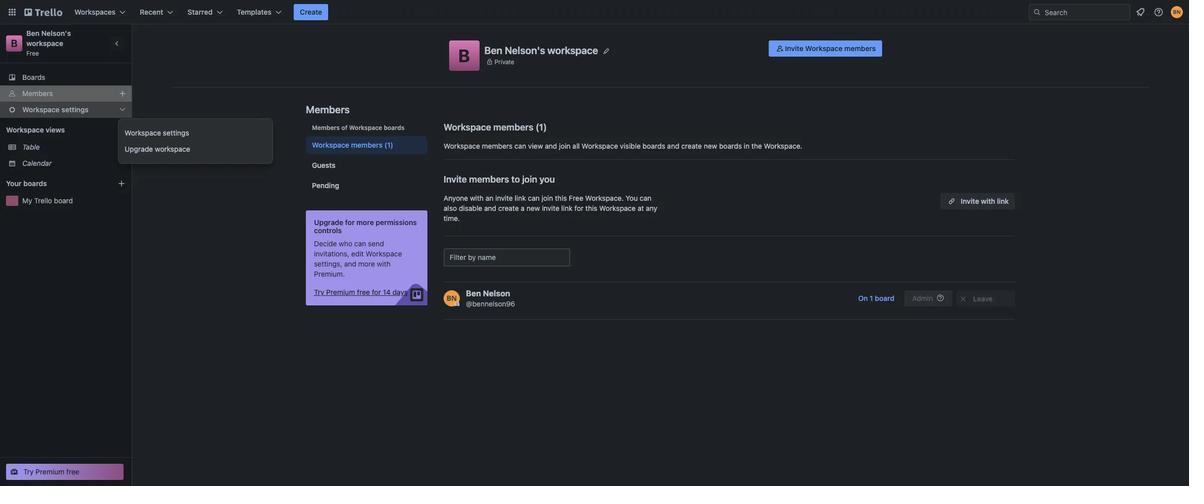Task type: describe. For each thing, give the bounding box(es) containing it.
recent button
[[134, 4, 179, 20]]

recent
[[140, 8, 163, 16]]

0 notifications image
[[1135, 6, 1147, 18]]

premium for try premium free
[[36, 468, 64, 477]]

pending link
[[306, 177, 428, 195]]

ben for ben nelson's workspace
[[485, 44, 503, 56]]

on 1 board
[[858, 294, 895, 303]]

workspace views
[[6, 126, 65, 134]]

visible
[[620, 142, 641, 150]]

pending
[[312, 181, 339, 190]]

b for b 'link'
[[11, 37, 18, 49]]

invite for invite members to join you
[[444, 174, 467, 185]]

try premium free
[[23, 468, 79, 477]]

sm image for invite workspace members button
[[775, 44, 785, 54]]

ben nelson's workspace
[[485, 44, 598, 56]]

upgrade for upgrade workspace
[[125, 145, 153, 153]]

create
[[300, 8, 322, 16]]

1 horizontal spatial workspace.
[[764, 142, 803, 150]]

try premium free for 14 days button
[[314, 288, 408, 298]]

invite for invite workspace members
[[785, 44, 804, 53]]

calendar
[[22, 159, 52, 168]]

who
[[339, 240, 352, 248]]

( 1 )
[[536, 122, 547, 133]]

all
[[573, 142, 580, 150]]

(
[[536, 122, 539, 133]]

workspace for ben nelson's workspace
[[548, 44, 598, 56]]

upgrade workspace
[[125, 145, 190, 153]]

workspace settings inside workspace settings dropdown button
[[22, 105, 89, 114]]

admin
[[913, 294, 933, 303]]

to
[[512, 174, 520, 185]]

of
[[341, 124, 348, 132]]

for inside try premium free for 14 days button
[[372, 288, 381, 297]]

invite members to join you
[[444, 174, 555, 185]]

days
[[393, 288, 408, 297]]

disable
[[459, 204, 482, 213]]

open information menu image
[[1154, 7, 1164, 17]]

0 vertical spatial invite
[[495, 194, 513, 203]]

primary element
[[0, 0, 1189, 24]]

templates button
[[231, 4, 288, 20]]

leave
[[973, 295, 993, 303]]

workspace settings link
[[119, 125, 285, 141]]

your
[[6, 179, 22, 188]]

1 vertical spatial workspace members
[[312, 141, 383, 149]]

a
[[521, 204, 525, 213]]

upgrade for more permissions controls decide who can send invitations, edit workspace settings, and more with premium.
[[314, 218, 417, 279]]

workspace navigation collapse icon image
[[110, 36, 125, 51]]

permissions
[[376, 218, 417, 227]]

0 horizontal spatial this
[[555, 194, 567, 203]]

anyone with an invite link can join this free workspace. you can also disable and create a new invite link for this workspace at any time.
[[444, 194, 658, 223]]

board for on 1 board
[[875, 294, 895, 303]]

create inside anyone with an invite link can join this free workspace. you can also disable and create a new invite link for this workspace at any time.
[[498, 204, 519, 213]]

templates
[[237, 8, 272, 16]]

with inside the upgrade for more permissions controls decide who can send invitations, edit workspace settings, and more with premium.
[[377, 260, 391, 268]]

1 vertical spatial members
[[306, 104, 350, 115]]

your boards
[[6, 179, 47, 188]]

boards up (1) at top left
[[384, 124, 405, 132]]

any
[[646, 204, 658, 213]]

b link
[[6, 35, 22, 52]]

time.
[[444, 214, 460, 223]]

on
[[858, 294, 868, 303]]

b for b button
[[458, 45, 470, 66]]

in
[[744, 142, 750, 150]]

an
[[486, 194, 494, 203]]

and right view
[[545, 142, 557, 150]]

members link
[[0, 86, 132, 102]]

you
[[540, 174, 555, 185]]

table link
[[22, 142, 126, 152]]

boards
[[22, 73, 45, 82]]

and right visible
[[667, 142, 680, 150]]

boards up my at the top of the page
[[23, 179, 47, 188]]

calendar link
[[22, 159, 126, 169]]

nelson's for ben nelson's workspace free
[[41, 29, 71, 37]]

workspaces
[[74, 8, 116, 16]]

sm image for leave link in the right of the page
[[958, 294, 969, 304]]

0 vertical spatial workspace members
[[444, 122, 534, 133]]

new inside anyone with an invite link can join this free workspace. you can also disable and create a new invite link for this workspace at any time.
[[527, 204, 540, 213]]

invite with link button
[[941, 194, 1015, 210]]

workspace members can view and join all workspace visible boards and create new boards in the workspace.
[[444, 142, 803, 150]]

starred
[[188, 8, 213, 16]]

can up "at"
[[640, 194, 652, 203]]

send
[[368, 240, 384, 248]]

14
[[383, 288, 391, 297]]

members of workspace boards
[[312, 124, 405, 132]]

at
[[638, 204, 644, 213]]

can inside the upgrade for more permissions controls decide who can send invitations, edit workspace settings, and more with premium.
[[354, 240, 366, 248]]

invite workspace members button
[[769, 41, 882, 57]]

add board image
[[118, 180, 126, 188]]

admin button
[[905, 291, 953, 307]]



Task type: vqa. For each thing, say whether or not it's contained in the screenshot.
the left peterson's
no



Task type: locate. For each thing, give the bounding box(es) containing it.
1 horizontal spatial 1
[[870, 294, 873, 303]]

0 vertical spatial this
[[555, 194, 567, 203]]

b inside button
[[458, 45, 470, 66]]

0 vertical spatial free
[[357, 288, 370, 297]]

0 horizontal spatial settings
[[61, 105, 89, 114]]

try for try premium free for 14 days
[[314, 288, 324, 297]]

invite with link
[[961, 197, 1009, 206]]

1 horizontal spatial invite
[[542, 204, 560, 213]]

premium
[[326, 288, 355, 297], [36, 468, 64, 477]]

1 horizontal spatial invite
[[785, 44, 804, 53]]

0 horizontal spatial b
[[11, 37, 18, 49]]

board
[[54, 197, 73, 205], [875, 294, 895, 303]]

new
[[704, 142, 717, 150], [527, 204, 540, 213]]

settings
[[61, 105, 89, 114], [163, 129, 189, 137]]

my
[[22, 197, 32, 205]]

join left all
[[559, 142, 571, 150]]

0 horizontal spatial premium
[[36, 468, 64, 477]]

1 horizontal spatial upgrade
[[314, 218, 343, 227]]

0 vertical spatial new
[[704, 142, 717, 150]]

workspace
[[805, 44, 843, 53], [22, 105, 60, 114], [444, 122, 491, 133], [349, 124, 382, 132], [6, 126, 44, 134], [125, 129, 161, 137], [312, 141, 349, 149], [444, 142, 480, 150], [582, 142, 618, 150], [599, 204, 636, 213], [366, 250, 402, 258]]

workspace inside dropdown button
[[22, 105, 60, 114]]

boards right visible
[[643, 142, 665, 150]]

0 vertical spatial workspace settings
[[22, 105, 89, 114]]

0 horizontal spatial workspace
[[26, 39, 63, 48]]

try premium free button
[[6, 465, 124, 481]]

ben nelson @bennelson96
[[466, 289, 515, 308]]

workspace inside the upgrade for more permissions controls decide who can send invitations, edit workspace settings, and more with premium.
[[366, 250, 402, 258]]

0 vertical spatial nelson's
[[41, 29, 71, 37]]

1 horizontal spatial join
[[542, 194, 553, 203]]

workspaces button
[[68, 4, 132, 20]]

view
[[528, 142, 543, 150]]

ben inside ben nelson's workspace free
[[26, 29, 39, 37]]

1 vertical spatial join
[[522, 174, 537, 185]]

and
[[545, 142, 557, 150], [667, 142, 680, 150], [484, 204, 496, 213], [344, 260, 356, 268]]

sm image inside leave link
[[958, 294, 969, 304]]

invite inside invite with link button
[[961, 197, 979, 206]]

1 horizontal spatial workspace settings
[[125, 129, 189, 137]]

trello
[[34, 197, 52, 205]]

upgrade workspace link
[[119, 141, 285, 158]]

0 horizontal spatial free
[[26, 50, 39, 57]]

0 vertical spatial sm image
[[775, 44, 785, 54]]

1 up view
[[539, 122, 544, 133]]

my trello board
[[22, 197, 73, 205]]

invite workspace members
[[785, 44, 876, 53]]

1 horizontal spatial with
[[470, 194, 484, 203]]

2 vertical spatial invite
[[961, 197, 979, 206]]

0 horizontal spatial create
[[498, 204, 519, 213]]

1 vertical spatial new
[[527, 204, 540, 213]]

sm image inside invite workspace members button
[[775, 44, 785, 54]]

free
[[26, 50, 39, 57], [569, 194, 583, 203]]

0 horizontal spatial new
[[527, 204, 540, 213]]

the
[[752, 142, 762, 150]]

for
[[575, 204, 584, 213], [345, 218, 355, 227], [372, 288, 381, 297]]

1 horizontal spatial workspace
[[155, 145, 190, 153]]

1 vertical spatial workspace.
[[585, 194, 624, 203]]

your boards with 1 items element
[[6, 178, 102, 190]]

Filter by name text field
[[444, 249, 570, 267]]

1 horizontal spatial free
[[357, 288, 370, 297]]

2 horizontal spatial link
[[997, 197, 1009, 206]]

workspace members
[[444, 122, 534, 133], [312, 141, 383, 149]]

invitations,
[[314, 250, 349, 258]]

0 vertical spatial invite
[[785, 44, 804, 53]]

table
[[22, 143, 40, 151]]

1 vertical spatial this
[[586, 204, 598, 213]]

1 vertical spatial settings
[[163, 129, 189, 137]]

2 vertical spatial members
[[312, 124, 340, 132]]

join down you
[[542, 194, 553, 203]]

free inside ben nelson's workspace free
[[26, 50, 39, 57]]

0 horizontal spatial ben
[[26, 29, 39, 37]]

invite right "a"
[[542, 204, 560, 213]]

ben inside ben nelson @bennelson96
[[466, 289, 481, 298]]

boards
[[384, 124, 405, 132], [643, 142, 665, 150], [719, 142, 742, 150], [23, 179, 47, 188]]

and inside the upgrade for more permissions controls decide who can send invitations, edit workspace settings, and more with premium.
[[344, 260, 356, 268]]

0 horizontal spatial workspace members
[[312, 141, 383, 149]]

link
[[515, 194, 526, 203], [997, 197, 1009, 206], [561, 204, 573, 213]]

0 vertical spatial more
[[357, 218, 374, 227]]

b
[[11, 37, 18, 49], [458, 45, 470, 66]]

2 horizontal spatial for
[[575, 204, 584, 213]]

settings up the upgrade workspace
[[163, 129, 189, 137]]

and down an
[[484, 204, 496, 213]]

1 vertical spatial try
[[23, 468, 34, 477]]

1 for on
[[870, 294, 873, 303]]

workspace members left (
[[444, 122, 534, 133]]

workspace right b 'link'
[[26, 39, 63, 48]]

settings down members link
[[61, 105, 89, 114]]

this member is an admin of this workspace. image
[[455, 302, 459, 307]]

1 right on
[[870, 294, 873, 303]]

private
[[495, 58, 514, 66]]

2 vertical spatial join
[[542, 194, 553, 203]]

free inside anyone with an invite link can join this free workspace. you can also disable and create a new invite link for this workspace at any time.
[[569, 194, 583, 203]]

nelson's up private
[[505, 44, 545, 56]]

controls
[[314, 226, 342, 235]]

1 vertical spatial sm image
[[958, 294, 969, 304]]

0 horizontal spatial try
[[23, 468, 34, 477]]

2 vertical spatial for
[[372, 288, 381, 297]]

invite for invite with link
[[961, 197, 979, 206]]

0 horizontal spatial upgrade
[[125, 145, 153, 153]]

upgrade up add board 'image'
[[125, 145, 153, 153]]

with inside anyone with an invite link can join this free workspace. you can also disable and create a new invite link for this workspace at any time.
[[470, 194, 484, 203]]

more down edit
[[358, 260, 375, 268]]

also
[[444, 204, 457, 213]]

0 vertical spatial workspace.
[[764, 142, 803, 150]]

settings inside dropdown button
[[61, 105, 89, 114]]

nelson's
[[41, 29, 71, 37], [505, 44, 545, 56]]

invite
[[785, 44, 804, 53], [444, 174, 467, 185], [961, 197, 979, 206]]

guests link
[[306, 157, 428, 175]]

for inside anyone with an invite link can join this free workspace. you can also disable and create a new invite link for this workspace at any time.
[[575, 204, 584, 213]]

guests
[[312, 161, 336, 170]]

1 vertical spatial 1
[[870, 294, 873, 303]]

ben nelson's workspace link
[[26, 29, 73, 48]]

workspace settings button
[[0, 102, 132, 118]]

1 horizontal spatial ben
[[466, 289, 481, 298]]

link inside button
[[997, 197, 1009, 206]]

workspace inside anyone with an invite link can join this free workspace. you can also disable and create a new invite link for this workspace at any time.
[[599, 204, 636, 213]]

ben right b 'link'
[[26, 29, 39, 37]]

with inside button
[[981, 197, 995, 206]]

sm image
[[775, 44, 785, 54], [958, 294, 969, 304]]

workspace.
[[764, 142, 803, 150], [585, 194, 624, 203]]

)
[[544, 122, 547, 133]]

workspace settings inside workspace settings link
[[125, 129, 189, 137]]

1 vertical spatial premium
[[36, 468, 64, 477]]

invite inside invite workspace members button
[[785, 44, 804, 53]]

1 for (
[[539, 122, 544, 133]]

new right "a"
[[527, 204, 540, 213]]

you
[[626, 194, 638, 203]]

b button
[[449, 41, 479, 71]]

leave link
[[957, 291, 1015, 307]]

1 horizontal spatial try
[[314, 288, 324, 297]]

ben nelson's workspace free
[[26, 29, 73, 57]]

1 vertical spatial workspace settings
[[125, 129, 189, 137]]

upgrade for upgrade for more permissions controls decide who can send invitations, edit workspace settings, and more with premium.
[[314, 218, 343, 227]]

0 horizontal spatial link
[[515, 194, 526, 203]]

workspace members down of
[[312, 141, 383, 149]]

0 vertical spatial try
[[314, 288, 324, 297]]

try for try premium free
[[23, 468, 34, 477]]

1 vertical spatial invite
[[542, 204, 560, 213]]

1 vertical spatial create
[[498, 204, 519, 213]]

0 vertical spatial premium
[[326, 288, 355, 297]]

ben
[[26, 29, 39, 37], [485, 44, 503, 56], [466, 289, 481, 298]]

members
[[22, 89, 53, 98], [306, 104, 350, 115], [312, 124, 340, 132]]

starred button
[[181, 4, 229, 20]]

1 vertical spatial nelson's
[[505, 44, 545, 56]]

views
[[46, 126, 65, 134]]

create button
[[294, 4, 328, 20]]

can up edit
[[354, 240, 366, 248]]

workspace. right the
[[764, 142, 803, 150]]

1 horizontal spatial this
[[586, 204, 598, 213]]

1 horizontal spatial b
[[458, 45, 470, 66]]

0 horizontal spatial join
[[522, 174, 537, 185]]

workspace down primary element on the top
[[548, 44, 598, 56]]

with for anyone
[[470, 194, 484, 203]]

1 vertical spatial invite
[[444, 174, 467, 185]]

this
[[555, 194, 567, 203], [586, 204, 598, 213]]

members
[[845, 44, 876, 53], [493, 122, 534, 133], [351, 141, 383, 149], [482, 142, 513, 150], [469, 174, 509, 185]]

1 horizontal spatial nelson's
[[505, 44, 545, 56]]

my trello board link
[[22, 196, 126, 206]]

0 vertical spatial members
[[22, 89, 53, 98]]

1 horizontal spatial new
[[704, 142, 717, 150]]

0 vertical spatial create
[[681, 142, 702, 150]]

edit
[[351, 250, 364, 258]]

can
[[515, 142, 526, 150], [528, 194, 540, 203], [640, 194, 652, 203], [354, 240, 366, 248]]

members left of
[[312, 124, 340, 132]]

0 horizontal spatial 1
[[539, 122, 544, 133]]

Search field
[[1041, 5, 1130, 20]]

invite right an
[[495, 194, 513, 203]]

0 horizontal spatial workspace.
[[585, 194, 624, 203]]

1 vertical spatial free
[[569, 194, 583, 203]]

0 horizontal spatial nelson's
[[41, 29, 71, 37]]

1 horizontal spatial link
[[561, 204, 573, 213]]

premium for try premium free for 14 days
[[326, 288, 355, 297]]

nelson's inside ben nelson's workspace free
[[41, 29, 71, 37]]

1 horizontal spatial sm image
[[958, 294, 969, 304]]

0 vertical spatial for
[[575, 204, 584, 213]]

1 vertical spatial board
[[875, 294, 895, 303]]

b left private
[[458, 45, 470, 66]]

(1)
[[384, 141, 393, 149]]

1 horizontal spatial workspace members
[[444, 122, 534, 133]]

decide
[[314, 240, 337, 248]]

1 vertical spatial more
[[358, 260, 375, 268]]

nelson's for ben nelson's workspace
[[505, 44, 545, 56]]

members down boards
[[22, 89, 53, 98]]

0 horizontal spatial board
[[54, 197, 73, 205]]

can left view
[[515, 142, 526, 150]]

ben up @bennelson96 at the bottom
[[466, 289, 481, 298]]

2 horizontal spatial ben
[[485, 44, 503, 56]]

0 horizontal spatial free
[[66, 468, 79, 477]]

0 vertical spatial upgrade
[[125, 145, 153, 153]]

can down you
[[528, 194, 540, 203]]

and down edit
[[344, 260, 356, 268]]

workspace settings
[[22, 105, 89, 114], [125, 129, 189, 137]]

board for my trello board
[[54, 197, 73, 205]]

anyone
[[444, 194, 468, 203]]

1 horizontal spatial free
[[569, 194, 583, 203]]

@bennelson96
[[466, 300, 515, 308]]

workspace settings down members link
[[22, 105, 89, 114]]

0 horizontal spatial workspace settings
[[22, 105, 89, 114]]

1 vertical spatial for
[[345, 218, 355, 227]]

0 horizontal spatial with
[[377, 260, 391, 268]]

1 vertical spatial ben
[[485, 44, 503, 56]]

free for try premium free
[[66, 468, 79, 477]]

2 vertical spatial ben
[[466, 289, 481, 298]]

boards left in
[[719, 142, 742, 150]]

1 horizontal spatial for
[[372, 288, 381, 297]]

free
[[357, 288, 370, 297], [66, 468, 79, 477]]

for inside the upgrade for more permissions controls decide who can send invitations, edit workspace settings, and more with premium.
[[345, 218, 355, 227]]

premium.
[[314, 270, 345, 279]]

invite
[[495, 194, 513, 203], [542, 204, 560, 213]]

ben for ben nelson @bennelson96
[[466, 289, 481, 298]]

b inside 'link'
[[11, 37, 18, 49]]

0 vertical spatial 1
[[539, 122, 544, 133]]

join inside anyone with an invite link can join this free workspace. you can also disable and create a new invite link for this workspace at any time.
[[542, 194, 553, 203]]

2 horizontal spatial join
[[559, 142, 571, 150]]

workspace for ben nelson's workspace free
[[26, 39, 63, 48]]

boards link
[[0, 69, 132, 86]]

0 horizontal spatial invite
[[495, 194, 513, 203]]

on 1 board link
[[853, 291, 901, 307]]

2 horizontal spatial with
[[981, 197, 995, 206]]

ben for ben nelson's workspace free
[[26, 29, 39, 37]]

with
[[470, 194, 484, 203], [981, 197, 995, 206], [377, 260, 391, 268]]

1 vertical spatial upgrade
[[314, 218, 343, 227]]

members up of
[[306, 104, 350, 115]]

2 horizontal spatial invite
[[961, 197, 979, 206]]

with for invite
[[981, 197, 995, 206]]

ben nelson (bennelson96) image
[[1171, 6, 1183, 18]]

workspace. left you
[[585, 194, 624, 203]]

1 vertical spatial free
[[66, 468, 79, 477]]

free for try premium free for 14 days
[[357, 288, 370, 297]]

0 vertical spatial settings
[[61, 105, 89, 114]]

upgrade up decide
[[314, 218, 343, 227]]

0 vertical spatial join
[[559, 142, 571, 150]]

1 horizontal spatial settings
[[163, 129, 189, 137]]

try premium free for 14 days
[[314, 288, 408, 297]]

back to home image
[[24, 4, 62, 20]]

workspace inside ben nelson's workspace free
[[26, 39, 63, 48]]

and inside anyone with an invite link can join this free workspace. you can also disable and create a new invite link for this workspace at any time.
[[484, 204, 496, 213]]

2 horizontal spatial workspace
[[548, 44, 598, 56]]

board down the your boards with 1 items element
[[54, 197, 73, 205]]

b left ben nelson's workspace free
[[11, 37, 18, 49]]

workspace. inside anyone with an invite link can join this free workspace. you can also disable and create a new invite link for this workspace at any time.
[[585, 194, 624, 203]]

nelson
[[483, 289, 510, 298]]

upgrade inside the upgrade for more permissions controls decide who can send invitations, edit workspace settings, and more with premium.
[[314, 218, 343, 227]]

0 vertical spatial board
[[54, 197, 73, 205]]

workspace inside button
[[805, 44, 843, 53]]

workspace settings up the upgrade workspace
[[125, 129, 189, 137]]

new left in
[[704, 142, 717, 150]]

nelson's down back to home image
[[41, 29, 71, 37]]

settings,
[[314, 260, 342, 268]]

members inside button
[[845, 44, 876, 53]]

upgrade
[[125, 145, 153, 153], [314, 218, 343, 227]]

ben up private
[[485, 44, 503, 56]]

join right to
[[522, 174, 537, 185]]

search image
[[1033, 8, 1041, 16]]

more
[[357, 218, 374, 227], [358, 260, 375, 268]]

more up send
[[357, 218, 374, 227]]

workspace down workspace settings link
[[155, 145, 190, 153]]

1 horizontal spatial premium
[[326, 288, 355, 297]]

board right on
[[875, 294, 895, 303]]



